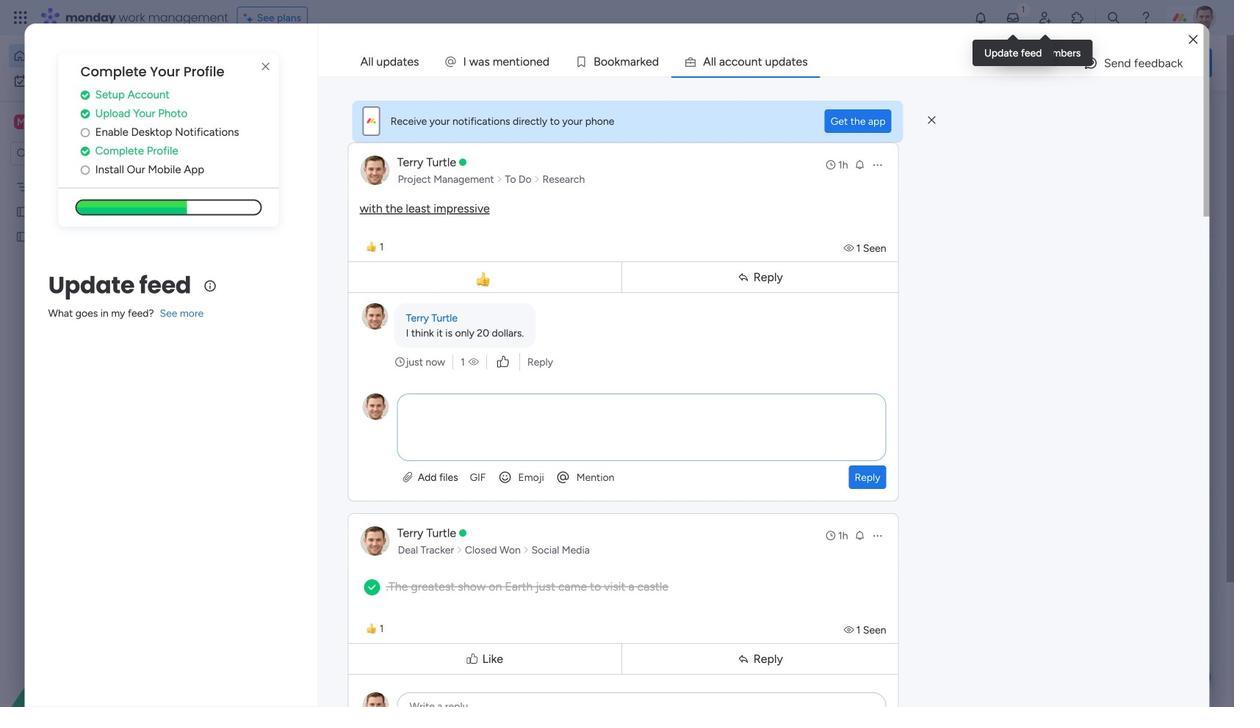 Task type: locate. For each thing, give the bounding box(es) containing it.
slider arrow image for reminder "image" corresponding to options icon at the top of the page
[[496, 172, 503, 187]]

1 reminder image from the top
[[854, 159, 866, 170]]

v2 seen image
[[469, 355, 479, 370], [844, 624, 857, 637]]

1 vertical spatial v2 seen image
[[844, 624, 857, 637]]

2 horizontal spatial public board image
[[726, 268, 742, 284]]

quick search results list box
[[227, 137, 957, 512]]

0 vertical spatial lottie animation image
[[576, 35, 989, 91]]

option up workspace selection element
[[9, 69, 179, 93]]

option
[[9, 44, 179, 68], [9, 69, 179, 93], [0, 174, 187, 177]]

1 vertical spatial lottie animation image
[[0, 559, 187, 708]]

reminder image
[[854, 159, 866, 170], [854, 530, 866, 542]]

lottie animation element
[[576, 35, 989, 91], [0, 559, 187, 708]]

check circle image up circle o icon
[[81, 146, 90, 157]]

1 horizontal spatial add to favorites image
[[676, 269, 691, 283]]

option up check circle image
[[9, 44, 179, 68]]

0 horizontal spatial public board image
[[15, 205, 29, 219]]

add to favorites image
[[676, 269, 691, 283], [436, 449, 450, 463]]

select product image
[[13, 10, 28, 25]]

check circle image
[[81, 108, 90, 119], [81, 146, 90, 157]]

list box
[[0, 172, 187, 448]]

tab
[[348, 47, 432, 76]]

1 vertical spatial check circle image
[[81, 146, 90, 157]]

reminder image left options image
[[854, 530, 866, 542]]

search everything image
[[1107, 10, 1121, 25]]

1 horizontal spatial slider arrow image
[[496, 172, 503, 187]]

remove from favorites image
[[436, 269, 450, 283]]

1 vertical spatial option
[[9, 69, 179, 93]]

public board image
[[15, 230, 29, 244]]

public board image for component icon
[[486, 268, 502, 284]]

0 vertical spatial check circle image
[[81, 108, 90, 119]]

public board image
[[15, 205, 29, 219], [486, 268, 502, 284], [726, 268, 742, 284]]

check circle image up circle o image
[[81, 108, 90, 119]]

lottie animation image
[[576, 35, 989, 91], [0, 559, 187, 708]]

1 check circle image from the top
[[81, 108, 90, 119]]

0 vertical spatial reminder image
[[854, 159, 866, 170]]

reminder image left options icon at the top of the page
[[854, 159, 866, 170]]

slider arrow image for reminder "image" corresponding to options image
[[456, 543, 463, 558]]

workspace selection element
[[14, 113, 123, 132]]

public board image up component icon
[[486, 268, 502, 284]]

0 horizontal spatial lottie animation image
[[0, 559, 187, 708]]

circle o image
[[81, 127, 90, 138]]

check circle image
[[81, 89, 90, 101]]

1 horizontal spatial public board image
[[486, 268, 502, 284]]

slider arrow image
[[496, 172, 503, 187], [456, 543, 463, 558], [523, 543, 529, 558]]

1 horizontal spatial v2 seen image
[[844, 624, 857, 637]]

public board image up component image
[[726, 268, 742, 284]]

1 vertical spatial reminder image
[[854, 530, 866, 542]]

see plans image
[[244, 9, 257, 26]]

dapulse x slim image
[[1190, 107, 1208, 124], [928, 114, 936, 127]]

0 vertical spatial lottie animation element
[[576, 35, 989, 91]]

0 horizontal spatial lottie animation element
[[0, 559, 187, 708]]

help image
[[1139, 10, 1154, 25]]

option down search in workspace field
[[0, 174, 187, 177]]

0 horizontal spatial dapulse x slim image
[[928, 114, 936, 127]]

give feedback image
[[1084, 56, 1098, 71]]

public board image up public board image
[[15, 205, 29, 219]]

update feed image
[[1006, 10, 1021, 25]]

0 horizontal spatial v2 seen image
[[469, 355, 479, 370]]

1 vertical spatial add to favorites image
[[436, 449, 450, 463]]

close image
[[1189, 34, 1198, 45]]

tab list
[[348, 47, 1204, 76]]

2 check circle image from the top
[[81, 146, 90, 157]]

dapulse attachment image
[[403, 471, 412, 484]]

0 horizontal spatial slider arrow image
[[456, 543, 463, 558]]

Search in workspace field
[[31, 145, 123, 162]]

1 element
[[375, 553, 393, 571]]

2 reminder image from the top
[[854, 530, 866, 542]]



Task type: describe. For each thing, give the bounding box(es) containing it.
1 horizontal spatial lottie animation image
[[576, 35, 989, 91]]

v2 seen image
[[844, 242, 857, 255]]

monday marketplace image
[[1071, 10, 1085, 25]]

reminder image for options image
[[854, 530, 866, 542]]

options image
[[872, 530, 884, 542]]

component image
[[726, 291, 739, 305]]

2 horizontal spatial slider arrow image
[[523, 543, 529, 558]]

1 vertical spatial lottie animation element
[[0, 559, 187, 708]]

v2 bolt switch image
[[1118, 55, 1127, 71]]

0 vertical spatial v2 seen image
[[469, 355, 479, 370]]

close my workspaces image
[[227, 691, 245, 708]]

0 horizontal spatial add to favorites image
[[436, 449, 450, 463]]

getting started element
[[992, 536, 1212, 594]]

invite members image
[[1038, 10, 1053, 25]]

public board image for component image
[[726, 268, 742, 284]]

workspace image
[[14, 114, 29, 130]]

circle o image
[[81, 164, 90, 175]]

v2 user feedback image
[[1004, 55, 1015, 71]]

close recently visited image
[[227, 120, 245, 137]]

dapulse x slim image
[[257, 58, 275, 76]]

contact sales element
[[992, 677, 1212, 708]]

notifications image
[[974, 10, 988, 25]]

2 vertical spatial option
[[0, 174, 187, 177]]

0 vertical spatial option
[[9, 44, 179, 68]]

1 horizontal spatial lottie animation element
[[576, 35, 989, 91]]

0 vertical spatial add to favorites image
[[676, 269, 691, 283]]

component image
[[486, 291, 499, 305]]

reminder image for options icon at the top of the page
[[854, 159, 866, 170]]

1 horizontal spatial dapulse x slim image
[[1190, 107, 1208, 124]]

v2 like image
[[497, 354, 509, 370]]

slider arrow image
[[534, 172, 540, 187]]

1 image
[[1017, 1, 1030, 17]]

help center element
[[992, 606, 1212, 665]]

terry turtle image
[[1193, 6, 1217, 29]]

options image
[[872, 159, 884, 171]]



Task type: vqa. For each thing, say whether or not it's contained in the screenshot.
Show board description Image
no



